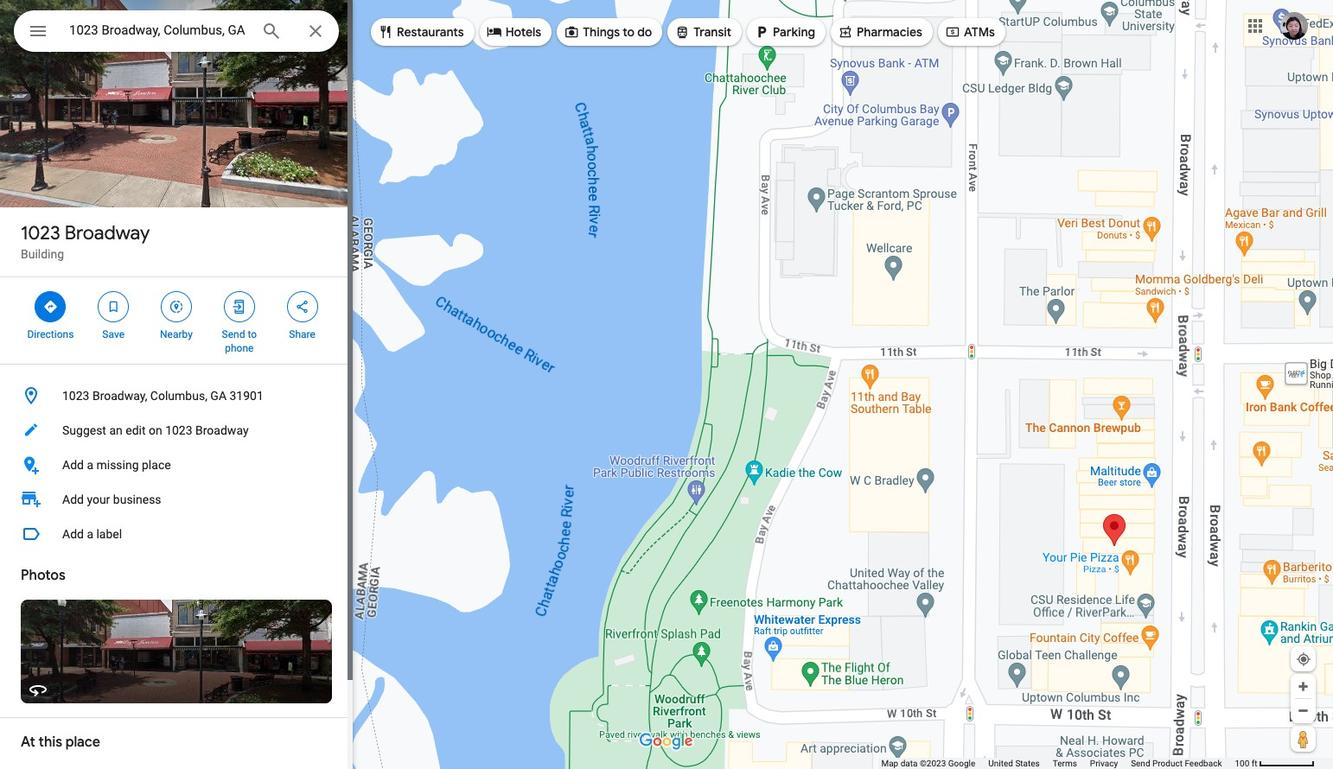 Task type: vqa. For each thing, say whether or not it's contained in the screenshot.


Task type: describe. For each thing, give the bounding box(es) containing it.
add for add your business
[[62, 493, 84, 507]]

save
[[102, 329, 125, 341]]

google
[[948, 759, 976, 769]]

an
[[109, 424, 123, 438]]

send product feedback button
[[1131, 758, 1222, 770]]

product
[[1153, 759, 1183, 769]]

building
[[21, 247, 64, 261]]

phone
[[225, 342, 254, 355]]

columbus,
[[150, 389, 207, 403]]

things
[[583, 24, 620, 40]]

zoom in image
[[1297, 681, 1310, 694]]

broadway inside button
[[195, 424, 249, 438]]

 pharmacies
[[838, 22, 923, 42]]

map
[[882, 759, 899, 769]]

restaurants
[[397, 24, 464, 40]]

united
[[989, 759, 1013, 769]]


[[945, 22, 961, 42]]

united states button
[[989, 758, 1040, 770]]

send product feedback
[[1131, 759, 1222, 769]]

1023 broadway main content
[[0, 0, 353, 770]]

add for add a missing place
[[62, 458, 84, 472]]

 atms
[[945, 22, 995, 42]]

pharmacies
[[857, 24, 923, 40]]


[[838, 22, 853, 42]]

100 ft button
[[1235, 759, 1315, 769]]

place inside button
[[142, 458, 171, 472]]

1023 Broadway, Columbus, GA 31901 field
[[14, 10, 339, 52]]

footer inside google maps element
[[882, 758, 1235, 770]]

1023 inside the suggest an edit on 1023 broadway button
[[165, 424, 192, 438]]


[[754, 22, 770, 42]]

show your location image
[[1296, 652, 1312, 668]]

feedback
[[1185, 759, 1222, 769]]

terms
[[1053, 759, 1077, 769]]

1023 broadway, columbus, ga 31901 button
[[0, 379, 353, 413]]

hotels
[[506, 24, 541, 40]]


[[378, 22, 393, 42]]

add your business link
[[0, 483, 353, 517]]

 transit
[[675, 22, 732, 42]]

states
[[1016, 759, 1040, 769]]

 search field
[[14, 10, 339, 55]]

 restaurants
[[378, 22, 464, 42]]

31901
[[230, 389, 264, 403]]

label
[[96, 527, 122, 541]]

united states
[[989, 759, 1040, 769]]

100
[[1235, 759, 1250, 769]]

share
[[289, 329, 316, 341]]

data
[[901, 759, 918, 769]]

on
[[149, 424, 162, 438]]



Task type: locate. For each thing, give the bounding box(es) containing it.
0 vertical spatial place
[[142, 458, 171, 472]]

2 a from the top
[[87, 527, 93, 541]]

0 vertical spatial to
[[623, 24, 635, 40]]

add left label
[[62, 527, 84, 541]]

directions
[[27, 329, 74, 341]]

1023 for broadway,
[[62, 389, 89, 403]]

broadway down 'ga'
[[195, 424, 249, 438]]

 hotels
[[487, 22, 541, 42]]

1 a from the top
[[87, 458, 93, 472]]


[[232, 297, 247, 316]]

ft
[[1252, 759, 1258, 769]]

a for label
[[87, 527, 93, 541]]

a inside button
[[87, 527, 93, 541]]

1 vertical spatial 1023
[[62, 389, 89, 403]]

0 horizontal spatial place
[[66, 734, 100, 751]]

transit
[[694, 24, 732, 40]]

1 horizontal spatial to
[[623, 24, 635, 40]]

2 vertical spatial 1023
[[165, 424, 192, 438]]

1 vertical spatial add
[[62, 493, 84, 507]]

add a missing place
[[62, 458, 171, 472]]

suggest an edit on 1023 broadway
[[62, 424, 249, 438]]

0 vertical spatial a
[[87, 458, 93, 472]]

broadway
[[65, 221, 150, 246], [195, 424, 249, 438]]

1023 right on
[[165, 424, 192, 438]]

to
[[623, 24, 635, 40], [248, 329, 257, 341]]

1023 inside 1023 broadway building
[[21, 221, 60, 246]]

broadway,
[[92, 389, 147, 403]]

show street view coverage image
[[1291, 726, 1316, 752]]

photos
[[21, 567, 65, 585]]

place right this
[[66, 734, 100, 751]]

place
[[142, 458, 171, 472], [66, 734, 100, 751]]

100 ft
[[1235, 759, 1258, 769]]

suggest an edit on 1023 broadway button
[[0, 413, 353, 448]]

missing
[[96, 458, 139, 472]]

your
[[87, 493, 110, 507]]

a left missing
[[87, 458, 93, 472]]

2 add from the top
[[62, 493, 84, 507]]


[[487, 22, 502, 42]]

to left do
[[623, 24, 635, 40]]

zoom out image
[[1297, 705, 1310, 718]]

actions for 1023 broadway region
[[0, 278, 353, 364]]

1023
[[21, 221, 60, 246], [62, 389, 89, 403], [165, 424, 192, 438]]

to up phone
[[248, 329, 257, 341]]

send up phone
[[222, 329, 245, 341]]


[[169, 297, 184, 316]]

0 vertical spatial send
[[222, 329, 245, 341]]

to inside the send to phone
[[248, 329, 257, 341]]

0 vertical spatial 1023
[[21, 221, 60, 246]]

add a label
[[62, 527, 122, 541]]

none field inside 1023 broadway, columbus, ga 31901 'field'
[[69, 20, 247, 41]]

privacy
[[1090, 759, 1118, 769]]

ga
[[210, 389, 227, 403]]

place down on
[[142, 458, 171, 472]]

1023 up suggest
[[62, 389, 89, 403]]

a left label
[[87, 527, 93, 541]]

1 vertical spatial a
[[87, 527, 93, 541]]

add down suggest
[[62, 458, 84, 472]]

atms
[[964, 24, 995, 40]]

edit
[[126, 424, 146, 438]]

2 vertical spatial add
[[62, 527, 84, 541]]

1023 broadway, columbus, ga 31901
[[62, 389, 264, 403]]

add for add a label
[[62, 527, 84, 541]]

add a label button
[[0, 517, 353, 552]]

0 vertical spatial broadway
[[65, 221, 150, 246]]

send
[[222, 329, 245, 341], [1131, 759, 1151, 769]]

footer
[[882, 758, 1235, 770]]


[[43, 297, 58, 316]]

parking
[[773, 24, 815, 40]]

business
[[113, 493, 161, 507]]

google account: michele murakami  
(michele.murakami@adept.ai) image
[[1281, 12, 1308, 39]]

add inside button
[[62, 458, 84, 472]]

send for send to phone
[[222, 329, 245, 341]]


[[106, 297, 121, 316]]

0 horizontal spatial to
[[248, 329, 257, 341]]

add
[[62, 458, 84, 472], [62, 493, 84, 507], [62, 527, 84, 541]]

1 add from the top
[[62, 458, 84, 472]]

layers
[[42, 733, 70, 744]]

a
[[87, 458, 93, 472], [87, 527, 93, 541]]

add a missing place button
[[0, 448, 353, 483]]

do
[[638, 24, 652, 40]]

add left your
[[62, 493, 84, 507]]

at this place
[[21, 734, 100, 751]]

broadway inside 1023 broadway building
[[65, 221, 150, 246]]

 parking
[[754, 22, 815, 42]]

1 horizontal spatial broadway
[[195, 424, 249, 438]]

google maps element
[[0, 0, 1333, 770]]

0 horizontal spatial broadway
[[65, 221, 150, 246]]


[[28, 19, 48, 43]]

footer containing map data ©2023 google
[[882, 758, 1235, 770]]


[[295, 297, 310, 316]]

send to phone
[[222, 329, 257, 355]]

None field
[[69, 20, 247, 41]]


[[675, 22, 690, 42]]

1 vertical spatial broadway
[[195, 424, 249, 438]]

1 horizontal spatial send
[[1131, 759, 1151, 769]]

1023 inside 1023 broadway, columbus, ga 31901 button
[[62, 389, 89, 403]]

2 horizontal spatial 1023
[[165, 424, 192, 438]]

nearby
[[160, 329, 193, 341]]

a for missing
[[87, 458, 93, 472]]

1 horizontal spatial place
[[142, 458, 171, 472]]

0 horizontal spatial 1023
[[21, 221, 60, 246]]

broadway up 
[[65, 221, 150, 246]]

send left the product
[[1131, 759, 1151, 769]]

terms button
[[1053, 758, 1077, 770]]

1 vertical spatial place
[[66, 734, 100, 751]]

1023 for broadway
[[21, 221, 60, 246]]

©2023
[[920, 759, 946, 769]]

suggest
[[62, 424, 106, 438]]

1023 up building
[[21, 221, 60, 246]]

a inside button
[[87, 458, 93, 472]]

send inside button
[[1131, 759, 1151, 769]]

send inside the send to phone
[[222, 329, 245, 341]]

1023 broadway building
[[21, 221, 150, 261]]

1 horizontal spatial 1023
[[62, 389, 89, 403]]

 button
[[14, 10, 62, 55]]

at
[[21, 734, 35, 751]]

3 add from the top
[[62, 527, 84, 541]]

add inside button
[[62, 527, 84, 541]]

0 horizontal spatial send
[[222, 329, 245, 341]]

send for send product feedback
[[1131, 759, 1151, 769]]

1 vertical spatial to
[[248, 329, 257, 341]]

map data ©2023 google
[[882, 759, 976, 769]]

privacy button
[[1090, 758, 1118, 770]]

this
[[39, 734, 62, 751]]

0 vertical spatial add
[[62, 458, 84, 472]]

add your business
[[62, 493, 161, 507]]

 things to do
[[564, 22, 652, 42]]

1 vertical spatial send
[[1131, 759, 1151, 769]]


[[564, 22, 580, 42]]

to inside  things to do
[[623, 24, 635, 40]]



